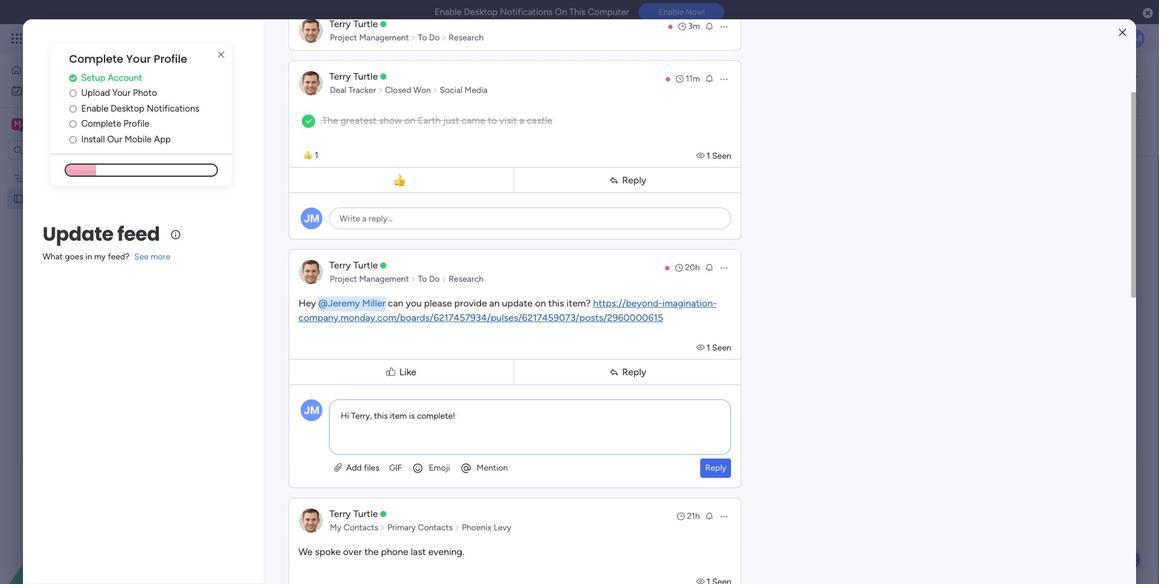 Task type: describe. For each thing, give the bounding box(es) containing it.
gif button
[[384, 459, 407, 478]]

workspace
[[51, 118, 99, 130]]

complete for complete profile
[[81, 119, 121, 129]]

2 seen from the top
[[712, 343, 732, 353]]

an
[[490, 298, 500, 309]]

we spoke over the phone last evening.
[[299, 547, 465, 558]]

@jeremy miller link
[[318, 295, 386, 312]]

dapulse attachment image
[[334, 463, 342, 473]]

0 horizontal spatial form
[[48, 193, 68, 204]]

see more link
[[134, 251, 170, 263]]

setup
[[81, 72, 106, 83]]

2 horizontal spatial slider arrow image
[[442, 32, 447, 44]]

enable desktop notifications on this computer
[[435, 7, 629, 18]]

feed?
[[108, 252, 129, 262]]

reminder image
[[705, 263, 715, 272]]

what goes in my feed? see more
[[43, 252, 170, 262]]

m
[[14, 119, 21, 129]]

complete!
[[417, 411, 456, 422]]

3 reminder image from the top
[[705, 512, 715, 521]]

complete profile
[[81, 119, 149, 129]]

0 vertical spatial a
[[362, 25, 367, 35]]

your for profile
[[126, 51, 151, 66]]

0 horizontal spatial on
[[405, 115, 416, 126]]

miller
[[362, 298, 386, 309]]

desktop for enable desktop notifications on this computer
[[464, 7, 498, 18]]

yet...
[[727, 449, 755, 467]]

contacts for my contacts
[[344, 523, 379, 533]]

show board description image
[[286, 70, 301, 82]]

.the greatest show on earth just came to visit a castle
[[320, 115, 553, 126]]

reminder image for 11m
[[705, 74, 715, 83]]

my work
[[28, 85, 60, 95]]

project management link for 20h
[[328, 274, 411, 286]]

upload your photo
[[81, 88, 157, 99]]

11m
[[686, 74, 700, 84]]

1 vertical spatial submissions
[[689, 474, 735, 484]]

company.monday.com/boards/6217457934/pulses/6217459073/posts/2960000615
[[299, 312, 663, 324]]

to for 20h
[[418, 274, 427, 284]]

workspace selection element
[[11, 117, 101, 133]]

closed
[[385, 85, 411, 95]]

deal tracker link
[[328, 85, 378, 97]]

slider arrow image for to do
[[411, 32, 416, 44]]

reminder image for 3m
[[705, 21, 715, 31]]

enable for enable desktop notifications on this computer
[[435, 7, 462, 18]]

castle
[[527, 115, 553, 126]]

item
[[390, 411, 407, 422]]

deal tracker
[[330, 85, 376, 95]]

1 vertical spatial management
[[58, 173, 108, 183]]

notifications for enable desktop notifications
[[147, 103, 199, 114]]

0 horizontal spatial see
[[134, 252, 149, 262]]

enable for enable desktop notifications
[[81, 103, 108, 114]]

https://beyond-imagination- company.monday.com/boards/6217457934/pulses/6217459073/posts/2960000615 link
[[299, 298, 717, 324]]

form
[[626, 474, 644, 484]]

can
[[388, 298, 404, 309]]

main for main workspace
[[28, 118, 49, 130]]

get
[[674, 474, 687, 484]]

hi terry, this item is complete!
[[341, 411, 456, 422]]

2 reply... from the top
[[369, 214, 393, 224]]

public board image
[[13, 193, 24, 204]]

project for 3m
[[330, 33, 357, 43]]

3 v2 seen image from the top
[[697, 577, 707, 585]]

my work link
[[7, 81, 147, 100]]

my contacts
[[330, 523, 379, 533]]

to for 3m
[[418, 33, 427, 43]]

research link for 3m
[[447, 32, 486, 44]]

emoji
[[429, 463, 450, 473]]

spoke
[[315, 547, 341, 558]]

slider arrow image for primary contacts
[[380, 522, 386, 534]]

table
[[260, 98, 279, 109]]

tracker
[[349, 85, 376, 95]]

primary contacts
[[388, 523, 453, 533]]

hi
[[341, 411, 349, 422]]

provide
[[454, 298, 487, 309]]

management for 3m
[[359, 33, 409, 43]]

1 terry from the top
[[329, 18, 351, 30]]

contacts for primary contacts
[[418, 523, 453, 533]]

see plans button
[[195, 30, 253, 48]]

is
[[409, 411, 415, 422]]

gif
[[389, 463, 402, 473]]

project management link for 3m
[[328, 32, 411, 44]]

@jeremy
[[318, 298, 360, 309]]

2 v2 seen image from the top
[[697, 343, 707, 353]]

have
[[591, 449, 621, 467]]

research for 3m
[[449, 33, 484, 43]]

main for main table
[[239, 98, 257, 109]]

terry for hey
[[329, 260, 351, 271]]

you have no submissions yet illustration image
[[531, 256, 787, 438]]

https://beyond-imagination- company.monday.com/boards/6217457934/pulses/6217459073/posts/2960000615
[[299, 298, 717, 324]]

1 vertical spatial a
[[520, 115, 524, 126]]

what
[[43, 252, 63, 262]]

mention button
[[455, 459, 513, 478]]

jeremy miller image
[[1126, 29, 1145, 48]]

you have no submissions yet...
[[563, 449, 755, 467]]

home
[[27, 65, 50, 75]]

terry for .the greatest show on earth just came to visit a castle
[[329, 71, 351, 82]]

2 write a reply... from the top
[[340, 214, 393, 224]]

to do for 20h
[[418, 274, 440, 284]]

phoenix
[[462, 523, 492, 533]]

like button
[[292, 354, 511, 390]]

terry turtle for hey
[[329, 260, 378, 271]]

1 write a reply... from the top
[[340, 25, 393, 35]]

terry turtle for .the greatest show on earth just came to visit a castle
[[329, 71, 378, 82]]

circle o image for complete
[[69, 120, 77, 129]]

terry turtle link for we spoke over the phone last evening.
[[329, 508, 378, 520]]

phoenix levy
[[462, 523, 512, 533]]

terry for we spoke over the phone last evening.
[[329, 508, 351, 520]]

2 vertical spatial a
[[362, 214, 367, 224]]

2 write from the top
[[340, 214, 360, 224]]

do for 20h
[[429, 274, 440, 284]]

complete profile link
[[69, 117, 232, 131]]

reply for .the greatest show on earth just came to visit a castle
[[622, 174, 647, 186]]

2 vertical spatial reply button
[[701, 459, 732, 478]]

1 seen for second v2 seen icon from the top
[[707, 343, 732, 353]]

0 horizontal spatial new form
[[28, 193, 68, 204]]

1 vertical spatial project
[[28, 173, 56, 183]]

turtle for .the greatest show on earth just came to visit a castle
[[353, 71, 378, 82]]

primary
[[388, 523, 416, 533]]

check circle image
[[69, 74, 77, 83]]

1 turtle from the top
[[353, 18, 378, 30]]

now!
[[686, 7, 705, 17]]

3 options image from the top
[[720, 512, 729, 522]]

this
[[569, 7, 586, 18]]

computer
[[588, 7, 629, 18]]

last
[[411, 547, 426, 558]]

new inside list box
[[28, 193, 46, 204]]

app
[[154, 134, 171, 145]]

social
[[440, 85, 463, 95]]

circle o image
[[69, 89, 77, 98]]

please
[[424, 298, 452, 309]]

now
[[646, 474, 662, 484]]

slider arrow image up you
[[411, 274, 416, 286]]

hey
[[299, 298, 316, 309]]

circle o image for install
[[69, 135, 77, 144]]

came
[[462, 115, 486, 126]]

more
[[151, 252, 170, 262]]

enable now!
[[659, 7, 705, 17]]

levy
[[494, 523, 512, 533]]

terry turtle for we spoke over the phone last evening.
[[329, 508, 378, 520]]

workspace image
[[11, 118, 24, 131]]

slider arrow image for .the greatest show on earth just came to visit a castle
[[433, 85, 438, 97]]

0 vertical spatial this
[[549, 298, 564, 309]]

the
[[364, 547, 379, 558]]

project management for 20h
[[330, 274, 409, 284]]

20h
[[685, 263, 700, 273]]

my for my contacts
[[330, 523, 342, 533]]

to do link for 20h
[[416, 274, 442, 286]]



Task type: locate. For each thing, give the bounding box(es) containing it.
2 terry turtle from the top
[[329, 71, 378, 82]]

work inside option
[[41, 85, 60, 95]]

4 terry from the top
[[329, 508, 351, 520]]

Search in workspace field
[[25, 143, 101, 157]]

your for photo
[[112, 88, 131, 99]]

3 terry turtle link from the top
[[329, 260, 378, 271]]

circle o image inside the install our mobile app "link"
[[69, 135, 77, 144]]

management up the closed
[[359, 33, 409, 43]]

project management for 3m
[[330, 33, 409, 43]]

seen
[[712, 151, 732, 161], [712, 343, 732, 353]]

1 horizontal spatial new form
[[184, 62, 278, 89]]

to up won
[[418, 33, 427, 43]]

circle o image inside complete profile link
[[69, 120, 77, 129]]

main workspace
[[28, 118, 99, 130]]

new form right public board image
[[28, 193, 68, 204]]

you
[[406, 298, 422, 309]]

options image
[[720, 74, 729, 84], [720, 263, 729, 273], [720, 512, 729, 522]]

monday work management
[[54, 31, 188, 45]]

0 vertical spatial work
[[98, 31, 119, 45]]

2 terry from the top
[[329, 71, 351, 82]]

this left item?
[[549, 298, 564, 309]]

deal
[[330, 85, 347, 95]]

notifications inside enable desktop notifications "link"
[[147, 103, 199, 114]]

item?
[[567, 298, 591, 309]]

install our mobile app link
[[69, 133, 232, 146]]

2 contacts from the left
[[418, 523, 453, 533]]

project management down search in workspace field
[[28, 173, 108, 183]]

mention
[[477, 463, 508, 473]]

project
[[330, 33, 357, 43], [28, 173, 56, 183], [330, 274, 357, 284]]

1 vertical spatial work
[[41, 85, 60, 95]]

remove from favorites image
[[307, 70, 319, 82]]

project management link up miller
[[328, 274, 411, 286]]

1 terry turtle from the top
[[329, 18, 378, 30]]

reply button for hey
[[517, 362, 739, 382]]

submissions up get on the bottom right of the page
[[645, 449, 723, 467]]

0 horizontal spatial this
[[374, 411, 388, 422]]

enable now! button
[[639, 3, 725, 21]]

0 vertical spatial project management
[[330, 33, 409, 43]]

show
[[379, 115, 402, 126]]

2 do from the top
[[429, 274, 440, 284]]

to do link up please
[[416, 274, 442, 286]]

4 terry turtle from the top
[[329, 508, 378, 520]]

research link for 20h
[[447, 274, 486, 286]]

earth
[[418, 115, 441, 126]]

3 terry turtle from the top
[[329, 260, 378, 271]]

2 project management link from the top
[[328, 274, 411, 286]]

1 vertical spatial this
[[374, 411, 388, 422]]

project up deal
[[330, 33, 357, 43]]

1 project management link from the top
[[328, 32, 411, 44]]

to
[[488, 115, 497, 126], [664, 474, 672, 484]]

0 horizontal spatial enable
[[81, 103, 108, 114]]

1 vertical spatial complete
[[81, 119, 121, 129]]

20h link
[[674, 262, 700, 274]]

circle o image down 'workspace'
[[69, 135, 77, 144]]

do for 3m
[[429, 33, 440, 43]]

slider arrow image up "social"
[[442, 32, 447, 44]]

your up setup account 'link' at the top left of page
[[126, 51, 151, 66]]

https://beyond-
[[593, 298, 663, 309]]

1 horizontal spatial main
[[239, 98, 257, 109]]

to up you
[[418, 274, 427, 284]]

management
[[122, 31, 188, 45]]

notifications for enable desktop notifications on this computer
[[500, 7, 553, 18]]

options image right 21h
[[720, 512, 729, 522]]

1 contacts from the left
[[344, 523, 379, 533]]

closed won link
[[383, 85, 433, 97]]

on
[[405, 115, 416, 126], [535, 298, 546, 309]]

reply button
[[517, 170, 739, 190], [517, 362, 739, 382], [701, 459, 732, 478]]

photo
[[133, 88, 157, 99]]

0 vertical spatial to do
[[418, 33, 440, 43]]

add
[[346, 463, 362, 473]]

1 research from the top
[[449, 33, 484, 43]]

feed
[[117, 221, 160, 248]]

form up 'main table'
[[229, 62, 278, 89]]

0 vertical spatial main
[[239, 98, 257, 109]]

reminder image right 11m
[[705, 74, 715, 83]]

profile
[[154, 51, 187, 66], [124, 119, 149, 129]]

1 vertical spatial to do link
[[416, 274, 442, 286]]

form down 'new form' field
[[202, 98, 221, 109]]

1 horizontal spatial my
[[330, 523, 342, 533]]

1 vertical spatial write
[[340, 214, 360, 224]]

1 horizontal spatial profile
[[154, 51, 187, 66]]

0 horizontal spatial slider arrow image
[[380, 522, 386, 534]]

2 vertical spatial management
[[359, 274, 409, 284]]

research up 'social media'
[[449, 33, 484, 43]]

0 vertical spatial see
[[211, 33, 226, 43]]

1 vertical spatial v2 seen image
[[697, 343, 707, 353]]

enable desktop notifications link
[[69, 102, 232, 116]]

research
[[449, 33, 484, 43], [449, 274, 484, 284]]

work left circle o image
[[41, 85, 60, 95]]

to do for 3m
[[418, 33, 440, 43]]

0 horizontal spatial to
[[488, 115, 497, 126]]

1 horizontal spatial new
[[184, 62, 224, 89]]

lottie animation element
[[0, 463, 154, 585]]

enable inside enable desktop notifications "link"
[[81, 103, 108, 114]]

account
[[108, 72, 142, 83]]

1 vertical spatial to
[[418, 274, 427, 284]]

0 vertical spatial submissions
[[645, 449, 723, 467]]

0 vertical spatial 1 seen
[[707, 151, 732, 161]]

1 options image from the top
[[720, 74, 729, 84]]

see up 'dapulse x slim' 'image'
[[211, 33, 226, 43]]

1 inside 'button'
[[315, 150, 318, 160]]

0 horizontal spatial my
[[28, 85, 39, 95]]

main right workspace icon
[[28, 118, 49, 130]]

0 horizontal spatial desktop
[[111, 103, 144, 114]]

2 circle o image from the top
[[69, 120, 77, 129]]

main left table
[[239, 98, 257, 109]]

do up please
[[429, 274, 440, 284]]

1 research link from the top
[[447, 32, 486, 44]]

desktop inside "link"
[[111, 103, 144, 114]]

enable inside enable now! button
[[659, 7, 684, 17]]

1 horizontal spatial see
[[211, 33, 226, 43]]

results button
[[288, 94, 334, 114]]

profile down management
[[154, 51, 187, 66]]

project management up tracker
[[330, 33, 409, 43]]

1 circle o image from the top
[[69, 104, 77, 113]]

enable for enable now!
[[659, 7, 684, 17]]

see plans
[[211, 33, 248, 43]]

reminder image right 21h
[[705, 512, 715, 521]]

1 v2 seen image from the top
[[697, 151, 707, 161]]

0 horizontal spatial work
[[41, 85, 60, 95]]

list box
[[0, 165, 154, 372]]

slider arrow image right won
[[433, 85, 438, 97]]

project management link up tracker
[[328, 32, 411, 44]]

2 vertical spatial v2 seen image
[[697, 577, 707, 585]]

install our mobile app
[[81, 134, 171, 145]]

research link up provide
[[447, 274, 486, 286]]

1 horizontal spatial to
[[664, 474, 672, 484]]

setup account link
[[69, 71, 232, 85]]

my
[[28, 85, 39, 95], [330, 523, 342, 533]]

3 turtle from the top
[[353, 260, 378, 271]]

management down search in workspace field
[[58, 173, 108, 183]]

complete your profile
[[69, 51, 187, 66]]

11m link
[[675, 73, 700, 85]]

reminder image
[[705, 21, 715, 31], [705, 74, 715, 83], [705, 512, 715, 521]]

1 vertical spatial research
[[449, 274, 484, 284]]

management up miller
[[359, 274, 409, 284]]

this left item
[[374, 411, 388, 422]]

desktop for enable desktop notifications
[[111, 103, 144, 114]]

my for my work
[[28, 85, 39, 95]]

1 vertical spatial main
[[28, 118, 49, 130]]

reply button for .the greatest show on earth just came to visit a castle
[[517, 170, 739, 190]]

to left visit
[[488, 115, 497, 126]]

1 vertical spatial reply
[[622, 366, 647, 378]]

on right show
[[405, 115, 416, 126]]

1 horizontal spatial enable
[[435, 7, 462, 18]]

4 terry turtle link from the top
[[329, 508, 378, 520]]

this
[[549, 298, 564, 309], [374, 411, 388, 422]]

list box containing project management
[[0, 165, 154, 372]]

1 to from the top
[[418, 33, 427, 43]]

select product image
[[11, 33, 23, 45]]

0 horizontal spatial contacts
[[344, 523, 379, 533]]

0 vertical spatial management
[[359, 33, 409, 43]]

1 vertical spatial to
[[664, 474, 672, 484]]

just
[[443, 115, 459, 126]]

options image right 11m
[[720, 74, 729, 84]]

0 vertical spatial research link
[[447, 32, 486, 44]]

new form up form button
[[184, 62, 278, 89]]

your down account
[[112, 88, 131, 99]]

1 vertical spatial research link
[[447, 274, 486, 286]]

1 horizontal spatial contacts
[[418, 523, 453, 533]]

notifications left on
[[500, 7, 553, 18]]

2 reminder image from the top
[[705, 74, 715, 83]]

1 seen for 3rd v2 seen icon from the bottom of the page
[[707, 151, 732, 161]]

0 vertical spatial project
[[330, 33, 357, 43]]

your
[[126, 51, 151, 66], [112, 88, 131, 99]]

slider arrow image for hey
[[442, 274, 447, 286]]

1 to do link from the top
[[416, 32, 442, 44]]

dapulse close image
[[1143, 7, 1153, 19]]

slider arrow image left primary
[[380, 522, 386, 534]]

to
[[418, 33, 427, 43], [418, 274, 427, 284]]

1 horizontal spatial on
[[535, 298, 546, 309]]

form inside form button
[[202, 98, 221, 109]]

complete up setup
[[69, 51, 123, 66]]

1 vertical spatial options image
[[720, 263, 729, 273]]

3 terry from the top
[[329, 260, 351, 271]]

to left get on the bottom right of the page
[[664, 474, 672, 484]]

0 vertical spatial seen
[[712, 151, 732, 161]]

1 do from the top
[[429, 33, 440, 43]]

research for 20h
[[449, 274, 484, 284]]

0 vertical spatial reply...
[[369, 25, 393, 35]]

0 horizontal spatial profile
[[124, 119, 149, 129]]

my work option
[[7, 81, 147, 100]]

2 vertical spatial options image
[[720, 512, 729, 522]]

0 vertical spatial form
[[229, 62, 278, 89]]

my
[[94, 252, 106, 262]]

0 vertical spatial circle o image
[[69, 104, 77, 113]]

notifications
[[500, 7, 553, 18], [147, 103, 199, 114]]

update feed
[[43, 221, 160, 248]]

0 vertical spatial to
[[418, 33, 427, 43]]

turtle for hey
[[353, 260, 378, 271]]

4 turtle from the top
[[353, 508, 378, 520]]

circle o image
[[69, 104, 77, 113], [69, 120, 77, 129], [69, 135, 77, 144]]

1 to do from the top
[[418, 33, 440, 43]]

reply for hey
[[622, 366, 647, 378]]

our
[[107, 134, 122, 145]]

share
[[584, 474, 605, 484]]

2 to from the top
[[418, 274, 427, 284]]

project management up miller
[[330, 274, 409, 284]]

my contacts link
[[328, 522, 380, 534]]

2 research link from the top
[[447, 274, 486, 286]]

in
[[85, 252, 92, 262]]

0 vertical spatial your
[[126, 51, 151, 66]]

2 to do link from the top
[[416, 274, 442, 286]]

social media link
[[438, 85, 490, 97]]

2 vertical spatial reminder image
[[705, 512, 715, 521]]

1 seen from the top
[[712, 151, 732, 161]]

to do link up won
[[416, 32, 442, 44]]

circle o image for enable
[[69, 104, 77, 113]]

0 vertical spatial reminder image
[[705, 21, 715, 31]]

0 vertical spatial on
[[405, 115, 416, 126]]

1
[[315, 150, 318, 160], [707, 151, 710, 161], [707, 343, 710, 353]]

to do up won
[[418, 33, 440, 43]]

2 to do from the top
[[418, 274, 440, 284]]

see left more
[[134, 252, 149, 262]]

0 vertical spatial reply button
[[517, 170, 739, 190]]

1 horizontal spatial work
[[98, 31, 119, 45]]

1 vertical spatial new form
[[28, 193, 68, 204]]

0 vertical spatial write a reply...
[[340, 25, 393, 35]]

1 vertical spatial do
[[429, 274, 440, 284]]

2 terry turtle link from the top
[[329, 71, 378, 82]]

form right public board image
[[48, 193, 68, 204]]

1 vertical spatial 1 seen
[[707, 343, 732, 353]]

slider arrow image for we spoke over the phone last evening.
[[455, 522, 460, 534]]

1 vertical spatial project management link
[[328, 274, 411, 286]]

2 horizontal spatial form
[[229, 62, 278, 89]]

files
[[364, 463, 380, 473]]

3m link
[[678, 21, 700, 33]]

terry turtle link
[[329, 18, 378, 30], [329, 71, 378, 82], [329, 260, 378, 271], [329, 508, 378, 520]]

0 vertical spatial profile
[[154, 51, 187, 66]]

1 vertical spatial your
[[112, 88, 131, 99]]

2 research from the top
[[449, 274, 484, 284]]

turtle for we spoke over the phone last evening.
[[353, 508, 378, 520]]

slider arrow image left the closed
[[378, 85, 383, 97]]

to do link for 3m
[[416, 32, 442, 44]]

lottie animation image
[[0, 463, 154, 585]]

notifications down the upload your photo link on the top of the page
[[147, 103, 199, 114]]

profile up mobile
[[124, 119, 149, 129]]

new up form button
[[184, 62, 224, 89]]

your
[[607, 474, 624, 484]]

research up provide
[[449, 274, 484, 284]]

2 vertical spatial reply
[[706, 463, 727, 473]]

0 horizontal spatial notifications
[[147, 103, 199, 114]]

media
[[465, 85, 488, 95]]

options image for .the greatest show on earth just came to visit a castle
[[720, 74, 729, 84]]

on right "update"
[[535, 298, 546, 309]]

slider arrow image up "hey @jeremy miller can you please provide an update on this item?"
[[442, 274, 447, 286]]

1 vertical spatial profile
[[124, 119, 149, 129]]

enable
[[435, 7, 462, 18], [659, 7, 684, 17], [81, 103, 108, 114]]

2 vertical spatial project management
[[330, 274, 409, 284]]

1 write from the top
[[340, 25, 360, 35]]

1 vertical spatial project management
[[28, 173, 108, 183]]

1 reply... from the top
[[369, 25, 393, 35]]

options image
[[720, 22, 729, 31]]

main inside button
[[239, 98, 257, 109]]

1 vertical spatial new
[[28, 193, 46, 204]]

1 vertical spatial see
[[134, 252, 149, 262]]

contacts up evening.
[[418, 523, 453, 533]]

circle o image up search in workspace field
[[69, 120, 77, 129]]

circle o image inside enable desktop notifications "link"
[[69, 104, 77, 113]]

contacts
[[344, 523, 379, 533], [418, 523, 453, 533]]

slider arrow image
[[411, 32, 416, 44], [442, 32, 447, 44], [380, 522, 386, 534]]

complete up install
[[81, 119, 121, 129]]

like
[[399, 366, 417, 378]]

write a reply...
[[340, 25, 393, 35], [340, 214, 393, 224]]

1 vertical spatial on
[[535, 298, 546, 309]]

slider arrow image
[[378, 85, 383, 97], [433, 85, 438, 97], [411, 274, 416, 286], [442, 274, 447, 286], [455, 522, 460, 534]]

on
[[555, 7, 567, 18]]

management for 20h
[[359, 274, 409, 284]]

0 vertical spatial complete
[[69, 51, 123, 66]]

a
[[362, 25, 367, 35], [520, 115, 524, 126], [362, 214, 367, 224]]

dapulse x slim image
[[214, 48, 229, 62]]

project up @jeremy
[[330, 274, 357, 284]]

1 vertical spatial to do
[[418, 274, 440, 284]]

complete for complete your profile
[[69, 51, 123, 66]]

close image
[[1119, 28, 1127, 37]]

slider arrow image left the phoenix
[[455, 522, 460, 534]]

1 vertical spatial reminder image
[[705, 74, 715, 83]]

phoenix levy link
[[460, 522, 513, 534]]

1 reminder image from the top
[[705, 21, 715, 31]]

terry turtle
[[329, 18, 378, 30], [329, 71, 378, 82], [329, 260, 378, 271], [329, 508, 378, 520]]

options image for hey
[[720, 263, 729, 273]]

do up won
[[429, 33, 440, 43]]

project management
[[330, 33, 409, 43], [28, 173, 108, 183], [330, 274, 409, 284]]

form
[[229, 62, 278, 89], [202, 98, 221, 109], [48, 193, 68, 204]]

contacts up over
[[344, 523, 379, 533]]

v2 seen image
[[697, 151, 707, 161], [697, 343, 707, 353], [697, 577, 707, 585]]

2 vertical spatial project
[[330, 274, 357, 284]]

slider arrow image up closed won
[[411, 32, 416, 44]]

work for my
[[41, 85, 60, 95]]

work for monday
[[98, 31, 119, 45]]

option
[[0, 167, 154, 169]]

circle o image up 'workspace'
[[69, 104, 77, 113]]

3 circle o image from the top
[[69, 135, 77, 144]]

new right public board image
[[28, 193, 46, 204]]

enable desktop notifications
[[81, 103, 199, 114]]

1 horizontal spatial notifications
[[500, 7, 553, 18]]

submissions right get on the bottom right of the page
[[689, 474, 735, 484]]

2 1 seen from the top
[[707, 343, 732, 353]]

main inside workspace selection element
[[28, 118, 49, 130]]

research link up 'social media'
[[447, 32, 486, 44]]

2 horizontal spatial enable
[[659, 7, 684, 17]]

0 vertical spatial my
[[28, 85, 39, 95]]

0 vertical spatial do
[[429, 33, 440, 43]]

collapse board header image
[[1129, 99, 1138, 109]]

greatest
[[341, 115, 377, 126]]

my down home
[[28, 85, 39, 95]]

you
[[563, 449, 587, 467]]

to do up please
[[418, 274, 440, 284]]

emoji button
[[407, 459, 455, 478]]

1 terry turtle link from the top
[[329, 18, 378, 30]]

goes
[[65, 252, 83, 262]]

0 vertical spatial write
[[340, 25, 360, 35]]

reply...
[[369, 25, 393, 35], [369, 214, 393, 224]]

upload
[[81, 88, 110, 99]]

1 vertical spatial reply button
[[517, 362, 739, 382]]

to do link
[[416, 32, 442, 44], [416, 274, 442, 286]]

0 vertical spatial new form
[[184, 62, 278, 89]]

options image right reminder icon
[[720, 263, 729, 273]]

over
[[343, 547, 362, 558]]

reply
[[622, 174, 647, 186], [622, 366, 647, 378], [706, 463, 727, 473]]

0 horizontal spatial main
[[28, 118, 49, 130]]

visit
[[499, 115, 517, 126]]

see inside button
[[211, 33, 226, 43]]

main table
[[239, 98, 279, 109]]

my up spoke
[[330, 523, 342, 533]]

0 vertical spatial new
[[184, 62, 224, 89]]

1 vertical spatial notifications
[[147, 103, 199, 114]]

reminder image left options icon
[[705, 21, 715, 31]]

terry turtle link for hey
[[329, 260, 378, 271]]

work up complete your profile at the left top of the page
[[98, 31, 119, 45]]

1 horizontal spatial form
[[202, 98, 221, 109]]

.the
[[320, 115, 338, 126]]

1 1 seen from the top
[[707, 151, 732, 161]]

New Form field
[[181, 62, 281, 89]]

project for 20h
[[330, 274, 357, 284]]

primary contacts link
[[386, 522, 455, 534]]

1 vertical spatial write a reply...
[[340, 214, 393, 224]]

update
[[502, 298, 533, 309]]

project down search in workspace field
[[28, 173, 56, 183]]

my inside option
[[28, 85, 39, 95]]

0 vertical spatial to do link
[[416, 32, 442, 44]]

2 options image from the top
[[720, 263, 729, 273]]

monday
[[54, 31, 95, 45]]

2 turtle from the top
[[353, 71, 378, 82]]

0 vertical spatial reply
[[622, 174, 647, 186]]

terry turtle link for .the greatest show on earth just came to visit a castle
[[329, 71, 378, 82]]

home option
[[7, 60, 147, 80]]

1 vertical spatial form
[[202, 98, 221, 109]]



Task type: vqa. For each thing, say whether or not it's contained in the screenshot.
2nd Terry from the bottom of the page
yes



